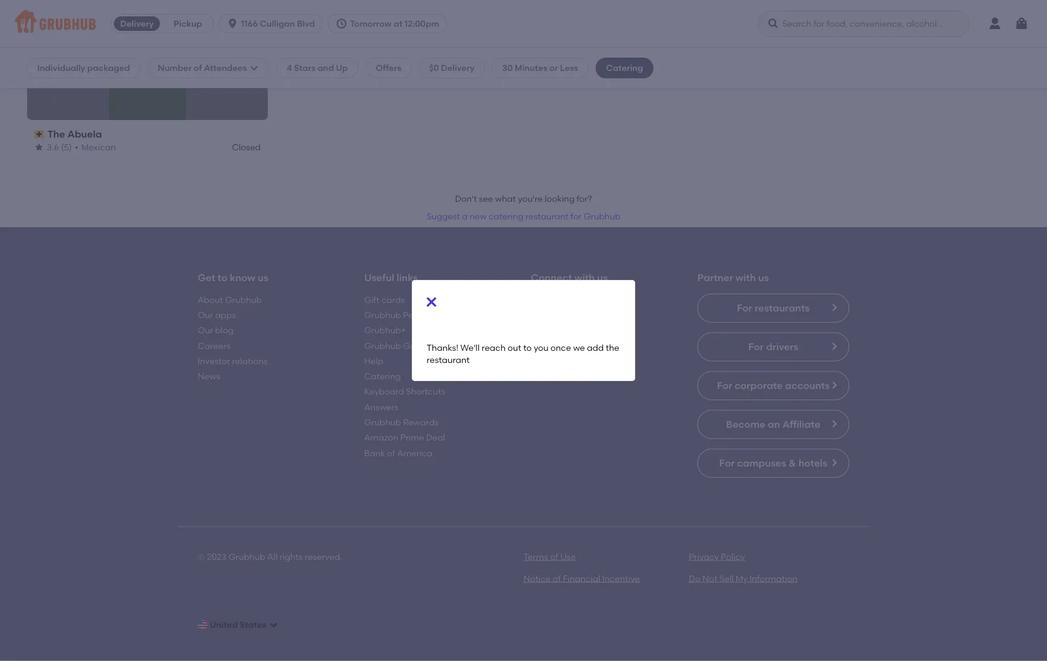 Task type: locate. For each thing, give the bounding box(es) containing it.
0 vertical spatial our
[[198, 310, 213, 320]]

3.7
[[47, 5, 58, 15]]

us right connect
[[598, 272, 608, 284]]

1 horizontal spatial svg image
[[425, 295, 439, 309]]

subscription pass image
[[34, 130, 45, 139]]

grubhub down for?
[[584, 211, 621, 221]]

for for for drivers
[[749, 341, 764, 353]]

(5) right 3.6
[[61, 142, 72, 152]]

0 vertical spatial delivery
[[120, 18, 154, 29]]

0 horizontal spatial with
[[575, 272, 595, 284]]

0 vertical spatial svg image
[[1015, 16, 1030, 31]]

of for terms
[[551, 551, 559, 562]]

tomorrow at 12:00pm button
[[328, 14, 452, 33]]

star icon image for 3.6
[[34, 142, 44, 152]]

grubhub down gift cards link
[[365, 310, 401, 320]]

pickup button
[[162, 14, 213, 33]]

offers
[[376, 63, 402, 73]]

grubhub left all
[[229, 551, 266, 562]]

for for for restaurants
[[738, 302, 753, 314]]

reserved.
[[305, 551, 342, 562]]

us
[[258, 272, 269, 284], [598, 272, 608, 284], [759, 272, 769, 284]]

1 vertical spatial (5)
[[61, 142, 72, 152]]

mexican
[[81, 142, 116, 152]]

our blog link
[[198, 325, 234, 335]]

star icon image for 3.7
[[34, 6, 44, 15]]

2 horizontal spatial us
[[759, 272, 769, 284]]

0 horizontal spatial us
[[258, 272, 269, 284]]

investor
[[198, 356, 230, 366]]

guarantee
[[403, 340, 448, 351]]

catering right 'less'
[[606, 63, 644, 73]]

0 vertical spatial •
[[74, 5, 78, 15]]

rights
[[280, 551, 303, 562]]

closed
[[232, 5, 261, 15], [734, 5, 763, 15], [133, 76, 162, 87], [232, 142, 261, 152]]

at
[[394, 18, 403, 29]]

1 vertical spatial delivery
[[441, 63, 475, 73]]

delivery left pickup
[[120, 18, 154, 29]]

drivers
[[767, 341, 799, 353]]

1 with from the left
[[575, 272, 595, 284]]

2 with from the left
[[736, 272, 756, 284]]

delivery
[[120, 18, 154, 29], [441, 63, 475, 73]]

star icon image down subscription pass icon
[[34, 142, 44, 152]]

catering up keyboard
[[365, 371, 401, 381]]

to
[[218, 272, 228, 284], [524, 343, 532, 353]]

1 horizontal spatial to
[[524, 343, 532, 353]]

for restaurants link
[[698, 294, 850, 323]]

news link
[[198, 371, 220, 381]]

youtube link
[[531, 340, 566, 351]]

us up for restaurants
[[759, 272, 769, 284]]

for inside for drivers link
[[749, 341, 764, 353]]

of
[[194, 63, 202, 73], [387, 448, 395, 458], [551, 551, 559, 562], [553, 573, 561, 584]]

use
[[561, 551, 576, 562]]

grubhub down grubhub+ link
[[365, 340, 401, 351]]

for down partner with us on the top right
[[738, 302, 753, 314]]

1 vertical spatial restaurant
[[427, 355, 470, 365]]

or
[[550, 63, 558, 73]]

with right connect
[[575, 272, 595, 284]]

1 vertical spatial our
[[198, 325, 213, 335]]

news
[[198, 371, 220, 381]]

• down the abuela
[[75, 142, 78, 152]]

a
[[462, 211, 468, 221]]

packaged
[[87, 63, 130, 73]]

grubhub inside "about grubhub our apps our blog careers investor relations news"
[[225, 294, 262, 305]]

tomorrow at 12:00pm
[[350, 18, 440, 29]]

prime
[[401, 432, 424, 443]]

0 vertical spatial star icon image
[[34, 6, 44, 15]]

thanks!
[[427, 343, 459, 353]]

notice of financial incentive link
[[524, 573, 640, 584]]

for
[[738, 302, 753, 314], [749, 341, 764, 353], [717, 380, 733, 391], [720, 457, 735, 469]]

gift cards grubhub perks grubhub+ grubhub guarantee help catering keyboard shortcuts answers grubhub rewards amazon prime deal bank of america
[[365, 294, 448, 458]]

get to know us
[[198, 272, 269, 284]]

america
[[397, 448, 433, 458]]

about
[[198, 294, 223, 305]]

0 horizontal spatial svg image
[[269, 620, 279, 630]]

all
[[268, 551, 278, 562]]

partner with us
[[698, 272, 769, 284]]

grubhub down know
[[225, 294, 262, 305]]

grubhub inside suggest a new catering restaurant for grubhub button
[[584, 211, 621, 221]]

to right out
[[524, 343, 532, 353]]

links
[[397, 272, 418, 284]]

0 vertical spatial catering
[[606, 63, 644, 73]]

answers
[[365, 402, 399, 412]]

get
[[198, 272, 215, 284]]

restaurant
[[526, 211, 569, 221], [427, 355, 470, 365]]

us right know
[[258, 272, 269, 284]]

we'll
[[461, 343, 480, 353]]

us for partner with us
[[759, 272, 769, 284]]

1166 culligan blvd
[[241, 18, 315, 29]]

delivery right $0
[[441, 63, 475, 73]]

1 horizontal spatial restaurant
[[526, 211, 569, 221]]

• breakfast
[[74, 5, 120, 15]]

add
[[587, 343, 604, 353]]

main content
[[0, 0, 1048, 661]]

do not sell my information
[[689, 573, 798, 584]]

financial
[[563, 573, 601, 584]]

chicken
[[285, 5, 319, 15]]

0 horizontal spatial delivery
[[120, 18, 154, 29]]

see
[[479, 194, 493, 204]]

0 vertical spatial (5)
[[60, 5, 71, 15]]

to inside thanks! we'll reach out to you once we add the restaurant
[[524, 343, 532, 353]]

1 vertical spatial to
[[524, 343, 532, 353]]

and
[[318, 63, 334, 73]]

grubhub+
[[365, 325, 406, 335]]

for inside for restaurants link
[[738, 302, 753, 314]]

for campuses & hotels
[[720, 457, 828, 469]]

corporate
[[735, 380, 783, 391]]

keyboard
[[365, 386, 404, 397]]

don't see what you're looking for?
[[455, 194, 592, 204]]

1 vertical spatial star icon image
[[34, 142, 44, 152]]

useful links
[[365, 272, 418, 284]]

cards
[[382, 294, 405, 305]]

our down the about
[[198, 310, 213, 320]]

(5) for 3.6 (5)
[[61, 142, 72, 152]]

connect
[[531, 272, 572, 284]]

with for connect
[[575, 272, 595, 284]]

0 horizontal spatial to
[[218, 272, 228, 284]]

1 us from the left
[[258, 272, 269, 284]]

do
[[689, 573, 701, 584]]

svg image
[[1015, 16, 1030, 31], [425, 295, 439, 309], [269, 620, 279, 630]]

of right notice
[[553, 573, 561, 584]]

individually
[[37, 63, 85, 73]]

1 horizontal spatial catering
[[606, 63, 644, 73]]

0 vertical spatial restaurant
[[526, 211, 569, 221]]

(5) right the 3.7 at the left of page
[[60, 5, 71, 15]]

1 horizontal spatial with
[[736, 272, 756, 284]]

my
[[736, 573, 748, 584]]

1 star icon image from the top
[[34, 6, 44, 15]]

svg image inside main navigation navigation
[[1015, 16, 1030, 31]]

grubhub down the answers at bottom
[[365, 417, 401, 427]]

grubhub+ link
[[365, 325, 406, 335]]

star icon image
[[34, 6, 44, 15], [34, 142, 44, 152]]

the
[[47, 128, 65, 140]]

2 us from the left
[[598, 272, 608, 284]]

of right the number at the left top of the page
[[194, 63, 202, 73]]

of right bank
[[387, 448, 395, 458]]

©
[[198, 551, 205, 562]]

campuses
[[738, 457, 787, 469]]

grubhub
[[584, 211, 621, 221], [225, 294, 262, 305], [365, 310, 401, 320], [365, 340, 401, 351], [365, 417, 401, 427], [229, 551, 266, 562]]

of left use
[[551, 551, 559, 562]]

help link
[[365, 356, 384, 366]]

0 horizontal spatial catering
[[365, 371, 401, 381]]

notice of financial incentive
[[524, 573, 640, 584]]

1166 culligan blvd button
[[219, 14, 328, 33]]

you're
[[518, 194, 543, 204]]

restaurant down the thanks!
[[427, 355, 470, 365]]

• for • mexican
[[75, 142, 78, 152]]

with right partner
[[736, 272, 756, 284]]

2 horizontal spatial svg image
[[1015, 16, 1030, 31]]

for left the drivers
[[749, 341, 764, 353]]

2 star icon image from the top
[[34, 142, 44, 152]]

3 us from the left
[[759, 272, 769, 284]]

star icon image left the 3.7 at the left of page
[[34, 6, 44, 15]]

number
[[158, 63, 192, 73]]

for left campuses
[[720, 457, 735, 469]]

1 horizontal spatial us
[[598, 272, 608, 284]]

for drivers link
[[698, 332, 850, 361]]

• right 3.7 (5)
[[74, 5, 78, 15]]

restaurant down "looking"
[[526, 211, 569, 221]]

for for for corporate accounts
[[717, 380, 733, 391]]

for inside for corporate accounts link
[[717, 380, 733, 391]]

the
[[606, 343, 620, 353]]

for left corporate
[[717, 380, 733, 391]]

1 vertical spatial catering
[[365, 371, 401, 381]]

we
[[574, 343, 585, 353]]

to right "get"
[[218, 272, 228, 284]]

our up 'careers'
[[198, 325, 213, 335]]

4
[[287, 63, 292, 73]]

svg image
[[227, 18, 239, 30], [336, 18, 348, 30], [768, 18, 780, 30], [249, 63, 259, 73]]

0 horizontal spatial restaurant
[[427, 355, 470, 365]]

30
[[503, 63, 513, 73]]

for for for campuses & hotels
[[720, 457, 735, 469]]

1 vertical spatial •
[[75, 142, 78, 152]]

catering
[[606, 63, 644, 73], [365, 371, 401, 381]]

rewards
[[403, 417, 439, 427]]

save this restaurant image
[[243, 54, 257, 69]]

2 vertical spatial svg image
[[269, 620, 279, 630]]

with for partner
[[736, 272, 756, 284]]



Task type: describe. For each thing, give the bounding box(es) containing it.
careers
[[198, 340, 231, 351]]

useful
[[365, 272, 394, 284]]

$0
[[429, 63, 439, 73]]

what
[[495, 194, 516, 204]]

12:00pm
[[405, 18, 440, 29]]

1 vertical spatial svg image
[[425, 295, 439, 309]]

the abuela logo image
[[109, 43, 186, 120]]

suggest a new catering restaurant for grubhub button
[[421, 205, 626, 227]]

once
[[551, 343, 572, 353]]

© 2023 grubhub all rights reserved.
[[198, 551, 342, 562]]

main navigation navigation
[[0, 0, 1048, 48]]

become
[[727, 418, 766, 430]]

notice
[[524, 573, 551, 584]]

4 stars and up
[[287, 63, 348, 73]]

less
[[560, 63, 579, 73]]

stars
[[294, 63, 316, 73]]

food
[[787, 5, 808, 15]]

our apps link
[[198, 310, 236, 320]]

for drivers
[[749, 341, 799, 353]]

1 horizontal spatial delivery
[[441, 63, 475, 73]]

svg image inside tomorrow at 12:00pm button
[[336, 18, 348, 30]]

for
[[571, 211, 582, 221]]

relations
[[232, 356, 268, 366]]

of for notice
[[553, 573, 561, 584]]

svg image inside 1166 culligan blvd button
[[227, 18, 239, 30]]

2 our from the top
[[198, 325, 213, 335]]

gift cards link
[[365, 294, 405, 305]]

for campuses & hotels link
[[698, 449, 850, 478]]

attendees
[[204, 63, 247, 73]]

don't
[[455, 194, 477, 204]]

states
[[240, 620, 267, 630]]

catering
[[489, 211, 524, 221]]

investor relations link
[[198, 356, 268, 366]]

policy
[[721, 551, 745, 562]]

an
[[768, 418, 781, 430]]

terms
[[524, 551, 548, 562]]

2023
[[207, 551, 227, 562]]

shortcuts
[[406, 386, 446, 397]]

restaurant inside button
[[526, 211, 569, 221]]

• for • breakfast
[[74, 5, 78, 15]]

restaurants
[[755, 302, 810, 314]]

grubhub guarantee link
[[365, 340, 448, 351]]

privacy policy
[[689, 551, 745, 562]]

keyboard shortcuts link
[[365, 386, 446, 397]]

save this restaurant button
[[239, 50, 261, 72]]

$0 delivery
[[429, 63, 475, 73]]

the abuela link
[[34, 127, 261, 141]]

tomorrow
[[350, 18, 392, 29]]

the abuela
[[47, 128, 102, 140]]

catering link
[[365, 371, 401, 381]]

1166
[[241, 18, 258, 29]]

culligan
[[260, 18, 295, 29]]

language select image
[[198, 620, 208, 630]]

reach
[[482, 343, 506, 353]]

delivery inside delivery button
[[120, 18, 154, 29]]

main content containing the abuela
[[0, 0, 1048, 661]]

thanks! we'll reach out to you once we add the restaurant
[[427, 343, 620, 365]]

&
[[789, 457, 797, 469]]

food truck
[[787, 5, 832, 15]]

do not sell my information link
[[689, 573, 798, 584]]

out
[[508, 343, 522, 353]]

privacy policy link
[[689, 551, 745, 562]]

help
[[365, 356, 384, 366]]

terms of use link
[[524, 551, 576, 562]]

3.7 (5)
[[47, 5, 71, 15]]

blvd
[[297, 18, 315, 29]]

suggest a new catering restaurant for grubhub
[[427, 211, 621, 221]]

grubhub perks link
[[365, 310, 425, 320]]

breakfast
[[81, 5, 120, 15]]

apps
[[215, 310, 236, 320]]

of inside gift cards grubhub perks grubhub+ grubhub guarantee help catering keyboard shortcuts answers grubhub rewards amazon prime deal bank of america
[[387, 448, 395, 458]]

abuela
[[67, 128, 102, 140]]

united states button
[[198, 614, 279, 636]]

new
[[470, 211, 487, 221]]

(5) for 3.7 (5)
[[60, 5, 71, 15]]

careers link
[[198, 340, 231, 351]]

1 our from the top
[[198, 310, 213, 320]]

perks
[[403, 310, 425, 320]]

catering inside gift cards grubhub perks grubhub+ grubhub guarantee help catering keyboard shortcuts answers grubhub rewards amazon prime deal bank of america
[[365, 371, 401, 381]]

svg image inside united states button
[[269, 620, 279, 630]]

• mexican
[[75, 142, 116, 152]]

information
[[750, 573, 798, 584]]

become an affiliate link
[[698, 410, 850, 439]]

of for number
[[194, 63, 202, 73]]

us for connect with us
[[598, 272, 608, 284]]

gift
[[365, 294, 380, 305]]

bank of america link
[[365, 448, 433, 458]]

0 vertical spatial to
[[218, 272, 228, 284]]

deal
[[426, 432, 445, 443]]

up
[[336, 63, 348, 73]]

amazon
[[365, 432, 399, 443]]

restaurant inside thanks! we'll reach out to you once we add the restaurant
[[427, 355, 470, 365]]

youtube
[[531, 340, 566, 351]]

united states
[[210, 620, 267, 630]]



Task type: vqa. For each thing, say whether or not it's contained in the screenshot.
the middle this
no



